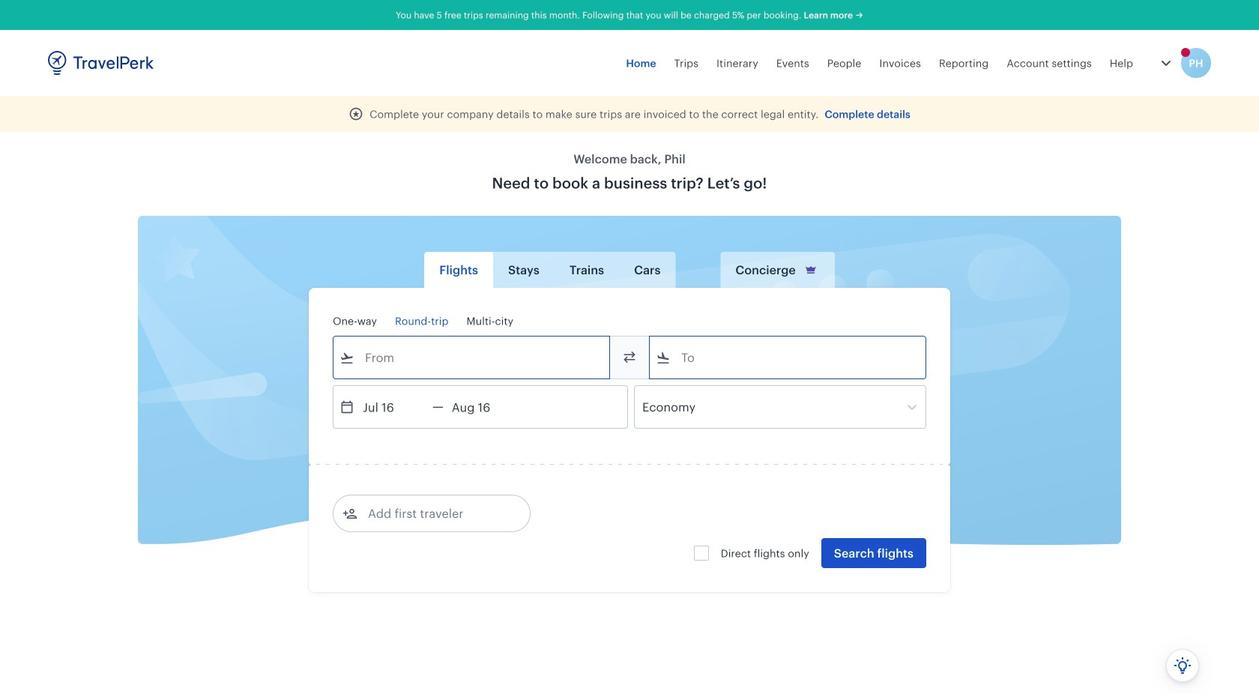 Task type: locate. For each thing, give the bounding box(es) containing it.
Add first traveler search field
[[358, 502, 514, 526]]

To search field
[[671, 346, 906, 370]]

Depart text field
[[355, 386, 433, 428]]



Task type: describe. For each thing, give the bounding box(es) containing it.
From search field
[[355, 346, 590, 370]]

Return text field
[[444, 386, 522, 428]]



